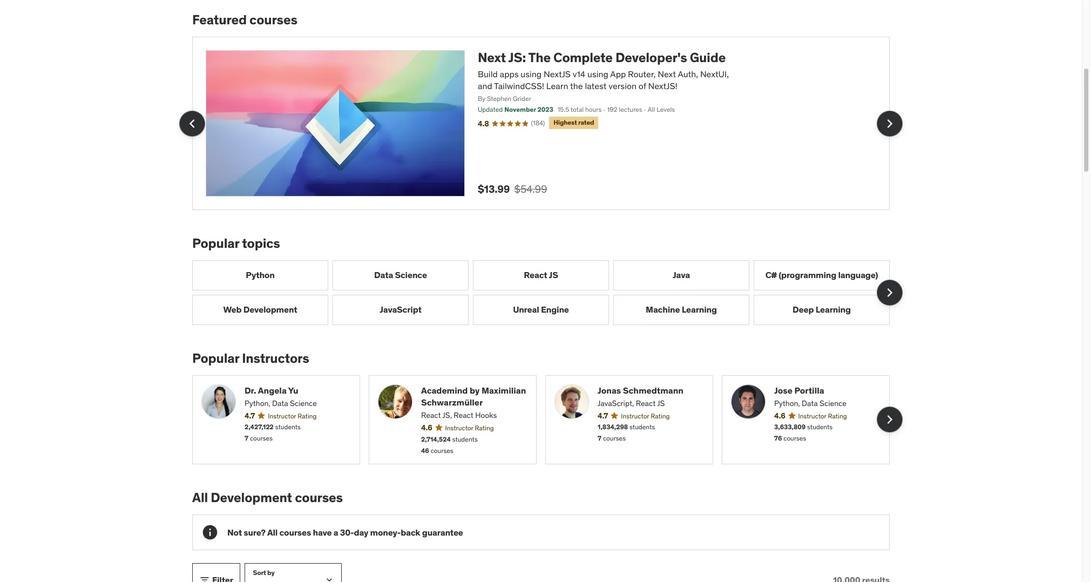 Task type: describe. For each thing, give the bounding box(es) containing it.
instructor for python,
[[268, 412, 296, 420]]

rating for schwarzmüller
[[475, 424, 494, 432]]

3,633,809 students 76 courses
[[775, 423, 833, 442]]

192 lectures
[[607, 106, 643, 114]]

courses for not sure? all courses have a 30-day money-back guarantee
[[280, 527, 311, 538]]

by
[[470, 385, 480, 396]]

all for all levels
[[648, 106, 655, 114]]

react left "js,"
[[421, 411, 441, 420]]

learning for deep learning
[[816, 304, 851, 315]]

science inside jose portilla python, data science
[[820, 399, 847, 408]]

4.7 for dr. angela yu
[[245, 411, 255, 421]]

students for python,
[[275, 423, 301, 431]]

academind by maximilian schwarzmüller link
[[421, 384, 528, 409]]

small image
[[199, 575, 210, 582]]

and
[[478, 81, 492, 91]]

js,
[[443, 411, 452, 420]]

complete
[[554, 49, 613, 66]]

students for schwarzmüller
[[452, 435, 478, 443]]

jonas schmedtmann javascript, react js
[[598, 385, 684, 408]]

2023
[[538, 106, 554, 114]]

2 using from the left
[[588, 69, 609, 79]]

development for web
[[243, 304, 297, 315]]

4.8
[[478, 119, 489, 129]]

rating for data
[[828, 412, 847, 420]]

$13.99 $54.99
[[478, 183, 548, 196]]

hours
[[586, 106, 602, 114]]

build
[[478, 69, 498, 79]]

machine learning link
[[614, 295, 750, 325]]

featured courses
[[192, 12, 298, 28]]

levels
[[657, 106, 675, 114]]

js:
[[509, 49, 526, 66]]

76
[[775, 434, 782, 442]]

(programming
[[779, 270, 837, 280]]

students for react
[[630, 423, 655, 431]]

javascript,
[[598, 399, 634, 408]]

2,714,524
[[421, 435, 451, 443]]

machine learning
[[646, 304, 717, 315]]

$54.99
[[514, 183, 548, 196]]

carousel element for popular instructors
[[192, 375, 903, 465]]

stephen
[[487, 94, 512, 102]]

not
[[227, 527, 242, 538]]

7 for dr.
[[245, 434, 249, 442]]

react js
[[524, 270, 558, 280]]

developer's
[[616, 49, 687, 66]]

instructors
[[242, 350, 309, 367]]

lectures
[[619, 106, 643, 114]]

auth,
[[678, 69, 699, 79]]

3,633,809
[[775, 423, 806, 431]]

0 horizontal spatial js
[[549, 270, 558, 280]]

yu
[[288, 385, 299, 396]]

$13.99
[[478, 183, 510, 196]]

next image inside popular instructors element
[[882, 411, 899, 429]]

money-
[[370, 527, 401, 538]]

4.6 for academind by maximilian schwarzmüller
[[421, 423, 432, 433]]

tailwindcss!
[[494, 81, 545, 91]]

of
[[639, 81, 646, 91]]

instructor for data
[[799, 412, 827, 420]]

unreal engine link
[[473, 295, 609, 325]]

jonas
[[598, 385, 621, 396]]

4.7 for jonas schmedtmann
[[598, 411, 608, 421]]

day
[[354, 527, 369, 538]]

rating for react
[[651, 412, 670, 420]]

courses up have
[[295, 490, 343, 506]]

updated
[[478, 106, 503, 114]]

sure?
[[244, 527, 266, 538]]

highest rated
[[554, 118, 594, 127]]

web
[[223, 304, 242, 315]]

topics
[[242, 235, 280, 252]]

1 next image from the top
[[882, 115, 899, 132]]

c# (programming language) link
[[754, 260, 890, 290]]

jose portilla link
[[775, 384, 881, 396]]

deep learning
[[793, 304, 851, 315]]

learn
[[547, 81, 569, 91]]

2,427,122
[[245, 423, 274, 431]]

data science
[[374, 270, 427, 280]]

python, inside jose portilla python, data science
[[775, 399, 800, 408]]

featured
[[192, 12, 247, 28]]

guarantee
[[422, 527, 463, 538]]

latest
[[585, 81, 607, 91]]

unreal engine
[[513, 304, 569, 315]]

instructor for react
[[621, 412, 650, 420]]

jose portilla python, data science
[[775, 385, 847, 408]]

not sure? all courses have a 30-day money-back guarantee
[[227, 527, 463, 538]]

learning for machine learning
[[682, 304, 717, 315]]

the
[[529, 49, 551, 66]]

46
[[421, 446, 429, 455]]

web development link
[[192, 295, 328, 325]]

all levels
[[648, 106, 675, 114]]

dr. angela yu link
[[245, 384, 351, 396]]

python, inside dr. angela yu python, data science
[[245, 399, 270, 408]]

deep learning link
[[754, 295, 890, 325]]

dr. angela yu python, data science
[[245, 385, 317, 408]]

instructor for schwarzmüller
[[445, 424, 474, 432]]

a
[[334, 527, 338, 538]]

popular for popular instructors
[[192, 350, 239, 367]]

react js link
[[473, 260, 609, 290]]

2,714,524 students 46 courses
[[421, 435, 478, 455]]



Task type: vqa. For each thing, say whether or not it's contained in the screenshot.


Task type: locate. For each thing, give the bounding box(es) containing it.
courses for 2,427,122 students 7 courses
[[250, 434, 273, 442]]

courses down '2,427,122'
[[250, 434, 273, 442]]

0 horizontal spatial python,
[[245, 399, 270, 408]]

0 vertical spatial development
[[243, 304, 297, 315]]

students
[[275, 423, 301, 431], [630, 423, 655, 431], [808, 423, 833, 431], [452, 435, 478, 443]]

carousel element for featured courses
[[179, 37, 903, 210]]

courses inside the '2,714,524 students 46 courses'
[[431, 446, 454, 455]]

data inside jose portilla python, data science
[[802, 399, 818, 408]]

carousel element
[[179, 37, 903, 210], [192, 260, 903, 325], [192, 375, 903, 465]]

0 vertical spatial carousel element
[[179, 37, 903, 210]]

nextjs!
[[649, 81, 678, 91]]

data inside dr. angela yu python, data science
[[272, 399, 288, 408]]

science down 'jose portilla' link
[[820, 399, 847, 408]]

students right '2,427,122'
[[275, 423, 301, 431]]

data
[[374, 270, 393, 280], [272, 399, 288, 408], [802, 399, 818, 408]]

carousel element containing next js: the complete developer's guide
[[179, 37, 903, 210]]

1 horizontal spatial js
[[657, 399, 665, 408]]

1 vertical spatial development
[[211, 490, 292, 506]]

courses down 3,633,809
[[784, 434, 807, 442]]

science inside dr. angela yu python, data science
[[290, 399, 317, 408]]

courses inside '1,834,298 students 7 courses'
[[603, 434, 626, 442]]

1 vertical spatial carousel element
[[192, 260, 903, 325]]

hooks
[[475, 411, 497, 420]]

1 horizontal spatial all
[[267, 527, 278, 538]]

1 4.7 from the left
[[245, 411, 255, 421]]

2 horizontal spatial science
[[820, 399, 847, 408]]

0 vertical spatial next image
[[882, 115, 899, 132]]

courses for 1,834,298 students 7 courses
[[603, 434, 626, 442]]

python link
[[192, 260, 328, 290]]

deep
[[793, 304, 814, 315]]

courses for 2,714,524 students 46 courses
[[431, 446, 454, 455]]

all
[[648, 106, 655, 114], [192, 490, 208, 506], [267, 527, 278, 538]]

instructor rating for python,
[[268, 412, 317, 420]]

students right the 2,714,524
[[452, 435, 478, 443]]

0 horizontal spatial science
[[290, 399, 317, 408]]

courses down "1,834,298" at the bottom right of page
[[603, 434, 626, 442]]

1 horizontal spatial data
[[374, 270, 393, 280]]

1 popular from the top
[[192, 235, 239, 252]]

learning right machine
[[682, 304, 717, 315]]

1 horizontal spatial 4.6
[[775, 411, 786, 421]]

0 vertical spatial popular
[[192, 235, 239, 252]]

science down dr. angela yu link
[[290, 399, 317, 408]]

jose
[[775, 385, 793, 396]]

instructor up '1,834,298 students 7 courses'
[[621, 412, 650, 420]]

js inside jonas schmedtmann javascript, react js
[[657, 399, 665, 408]]

development for all
[[211, 490, 292, 506]]

rating down dr. angela yu link
[[298, 412, 317, 420]]

next image
[[882, 115, 899, 132], [882, 411, 899, 429]]

apps
[[500, 69, 519, 79]]

0 horizontal spatial 4.7
[[245, 411, 255, 421]]

1 horizontal spatial python,
[[775, 399, 800, 408]]

back
[[401, 527, 421, 538]]

1,834,298 students 7 courses
[[598, 423, 655, 442]]

python, down "jose"
[[775, 399, 800, 408]]

15.5 total hours
[[558, 106, 602, 114]]

language)
[[839, 270, 879, 280]]

1 7 from the left
[[245, 434, 249, 442]]

popular
[[192, 235, 239, 252], [192, 350, 239, 367]]

7
[[245, 434, 249, 442], [598, 434, 602, 442]]

react up unreal engine
[[524, 270, 548, 280]]

java
[[673, 270, 690, 280]]

4.6 for jose portilla
[[775, 411, 786, 421]]

2 python, from the left
[[775, 399, 800, 408]]

instructor rating for data
[[799, 412, 847, 420]]

instructor rating down dr. angela yu python, data science at the bottom
[[268, 412, 317, 420]]

instructor rating down hooks
[[445, 424, 494, 432]]

academind by maximilian schwarzmüller react js, react hooks
[[421, 385, 526, 420]]

javascript
[[380, 304, 422, 315]]

carousel element containing python
[[192, 260, 903, 325]]

grider
[[513, 94, 531, 102]]

have
[[313, 527, 332, 538]]

(184)
[[531, 119, 545, 127]]

angela
[[258, 385, 287, 396]]

rating for python,
[[298, 412, 317, 420]]

instructor up 3,633,809 students 76 courses
[[799, 412, 827, 420]]

all development courses
[[192, 490, 343, 506]]

0 vertical spatial all
[[648, 106, 655, 114]]

1 horizontal spatial using
[[588, 69, 609, 79]]

popular topics
[[192, 235, 280, 252]]

data up javascript
[[374, 270, 393, 280]]

7 for jonas
[[598, 434, 602, 442]]

students right "1,834,298" at the bottom right of page
[[630, 423, 655, 431]]

rating
[[298, 412, 317, 420], [651, 412, 670, 420], [828, 412, 847, 420], [475, 424, 494, 432]]

1 vertical spatial 4.6
[[421, 423, 432, 433]]

0 horizontal spatial data
[[272, 399, 288, 408]]

students inside 2,427,122 students 7 courses
[[275, 423, 301, 431]]

status
[[834, 575, 890, 582]]

courses inside 2,427,122 students 7 courses
[[250, 434, 273, 442]]

rated
[[579, 118, 594, 127]]

web development
[[223, 304, 297, 315]]

popular down 'web'
[[192, 350, 239, 367]]

carousel element for popular topics
[[192, 260, 903, 325]]

1 vertical spatial js
[[657, 399, 665, 408]]

1 vertical spatial next
[[658, 69, 676, 79]]

7 down "1,834,298" at the bottom right of page
[[598, 434, 602, 442]]

1 horizontal spatial 4.7
[[598, 411, 608, 421]]

react inside jonas schmedtmann javascript, react js
[[636, 399, 656, 408]]

2 next image from the top
[[882, 411, 899, 429]]

next up nextjs!
[[658, 69, 676, 79]]

total
[[571, 106, 584, 114]]

guide
[[690, 49, 726, 66]]

2 vertical spatial carousel element
[[192, 375, 903, 465]]

engine
[[541, 304, 569, 315]]

by
[[478, 94, 486, 102]]

data science link
[[333, 260, 469, 290]]

science up javascript
[[395, 270, 427, 280]]

instructor rating down jose portilla python, data science in the right bottom of the page
[[799, 412, 847, 420]]

data down portilla
[[802, 399, 818, 408]]

c# (programming language)
[[766, 270, 879, 280]]

development down python link
[[243, 304, 297, 315]]

7 inside 2,427,122 students 7 courses
[[245, 434, 249, 442]]

all for all development courses
[[192, 490, 208, 506]]

4.6 up 3,633,809
[[775, 411, 786, 421]]

2 learning from the left
[[816, 304, 851, 315]]

courses
[[250, 12, 298, 28], [250, 434, 273, 442], [603, 434, 626, 442], [784, 434, 807, 442], [431, 446, 454, 455], [295, 490, 343, 506], [280, 527, 311, 538]]

4.7 up "1,834,298" at the bottom right of page
[[598, 411, 608, 421]]

nextui,
[[701, 69, 729, 79]]

4.6
[[775, 411, 786, 421], [421, 423, 432, 433]]

0 horizontal spatial 7
[[245, 434, 249, 442]]

instructor rating down jonas schmedtmann javascript, react js
[[621, 412, 670, 420]]

1 python, from the left
[[245, 399, 270, 408]]

november
[[505, 106, 536, 114]]

students right 3,633,809
[[808, 423, 833, 431]]

development up "sure?"
[[211, 490, 292, 506]]

python
[[246, 270, 275, 280]]

learning right deep
[[816, 304, 851, 315]]

machine
[[646, 304, 680, 315]]

v14
[[573, 69, 586, 79]]

java link
[[614, 260, 750, 290]]

using up the "latest"
[[588, 69, 609, 79]]

0 horizontal spatial learning
[[682, 304, 717, 315]]

0 vertical spatial 4.6
[[775, 411, 786, 421]]

2 popular from the top
[[192, 350, 239, 367]]

1 horizontal spatial 7
[[598, 434, 602, 442]]

1 horizontal spatial next
[[658, 69, 676, 79]]

courses right featured
[[250, 12, 298, 28]]

1,834,298
[[598, 423, 628, 431]]

courses down the 2,714,524
[[431, 446, 454, 455]]

4.7 up '2,427,122'
[[245, 411, 255, 421]]

1 vertical spatial all
[[192, 490, 208, 506]]

next js: the complete developer's guide build apps using nextjs v14 using app router, next auth, nextui, and tailwindcss! learn the latest version of nextjs! by stephen grider
[[478, 49, 729, 102]]

previous image
[[184, 115, 201, 132]]

next up build on the top of the page
[[478, 49, 506, 66]]

7 down '2,427,122'
[[245, 434, 249, 442]]

2 horizontal spatial data
[[802, 399, 818, 408]]

unreal
[[513, 304, 539, 315]]

javascript link
[[333, 295, 469, 325]]

1 horizontal spatial science
[[395, 270, 427, 280]]

2 7 from the left
[[598, 434, 602, 442]]

updated november 2023
[[478, 106, 554, 114]]

instructor down "js,"
[[445, 424, 474, 432]]

schmedtmann
[[623, 385, 684, 396]]

carousel element containing dr. angela yu
[[192, 375, 903, 465]]

0 horizontal spatial using
[[521, 69, 542, 79]]

react inside react js link
[[524, 270, 548, 280]]

0 vertical spatial next
[[478, 49, 506, 66]]

app
[[611, 69, 626, 79]]

rating down 'jose portilla' link
[[828, 412, 847, 420]]

0 horizontal spatial next
[[478, 49, 506, 66]]

react
[[524, 270, 548, 280], [636, 399, 656, 408], [421, 411, 441, 420], [454, 411, 474, 420]]

0 horizontal spatial all
[[192, 490, 208, 506]]

0 horizontal spatial 4.6
[[421, 423, 432, 433]]

rating down hooks
[[475, 424, 494, 432]]

nextjs
[[544, 69, 571, 79]]

0 vertical spatial js
[[549, 270, 558, 280]]

dr.
[[245, 385, 256, 396]]

students for data
[[808, 423, 833, 431]]

1 horizontal spatial learning
[[816, 304, 851, 315]]

python, down dr.
[[245, 399, 270, 408]]

react right "js,"
[[454, 411, 474, 420]]

router,
[[628, 69, 656, 79]]

1 vertical spatial popular
[[192, 350, 239, 367]]

192
[[607, 106, 618, 114]]

next image
[[882, 284, 899, 301]]

instructor up 2,427,122 students 7 courses
[[268, 412, 296, 420]]

students inside the '2,714,524 students 46 courses'
[[452, 435, 478, 443]]

courses left have
[[280, 527, 311, 538]]

using up tailwindcss!
[[521, 69, 542, 79]]

python,
[[245, 399, 270, 408], [775, 399, 800, 408]]

courses inside 3,633,809 students 76 courses
[[784, 434, 807, 442]]

4.6 up the 2,714,524
[[421, 423, 432, 433]]

4.7
[[245, 411, 255, 421], [598, 411, 608, 421]]

students inside 3,633,809 students 76 courses
[[808, 423, 833, 431]]

1 vertical spatial next image
[[882, 411, 899, 429]]

schwarzmüller
[[421, 397, 483, 408]]

courses for 3,633,809 students 76 courses
[[784, 434, 807, 442]]

2 vertical spatial all
[[267, 527, 278, 538]]

30-
[[340, 527, 354, 538]]

popular instructors element
[[192, 350, 903, 465]]

students inside '1,834,298 students 7 courses'
[[630, 423, 655, 431]]

maximilian
[[482, 385, 526, 396]]

rating down schmedtmann
[[651, 412, 670, 420]]

instructor rating for react
[[621, 412, 670, 420]]

instructor rating for schwarzmüller
[[445, 424, 494, 432]]

react down jonas schmedtmann link
[[636, 399, 656, 408]]

1 learning from the left
[[682, 304, 717, 315]]

popular for popular topics
[[192, 235, 239, 252]]

highest
[[554, 118, 577, 127]]

learning
[[682, 304, 717, 315], [816, 304, 851, 315]]

data down angela in the bottom left of the page
[[272, 399, 288, 408]]

1 using from the left
[[521, 69, 542, 79]]

version
[[609, 81, 637, 91]]

js down schmedtmann
[[657, 399, 665, 408]]

2 horizontal spatial all
[[648, 106, 655, 114]]

popular left topics
[[192, 235, 239, 252]]

7 inside '1,834,298 students 7 courses'
[[598, 434, 602, 442]]

2 4.7 from the left
[[598, 411, 608, 421]]

js up engine
[[549, 270, 558, 280]]



